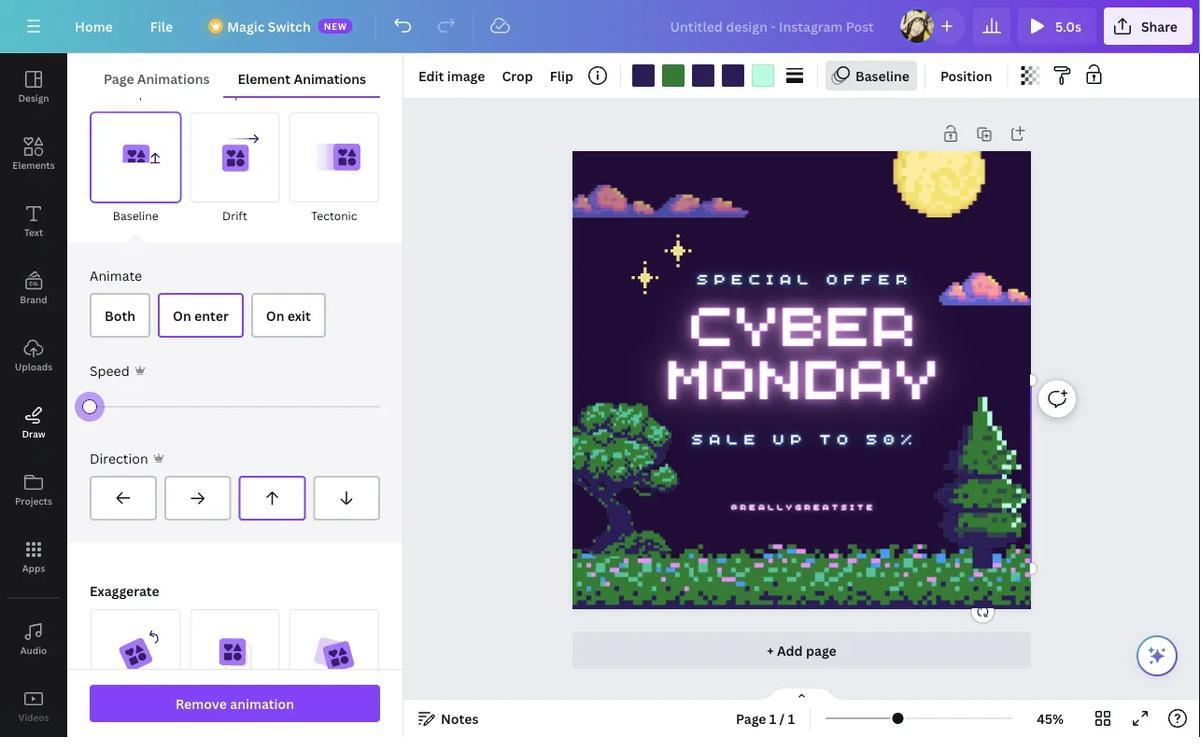 Task type: locate. For each thing, give the bounding box(es) containing it.
1
[[770, 710, 776, 728], [788, 710, 795, 728]]

animate
[[90, 267, 142, 284]]

enter
[[194, 307, 229, 325]]

1 horizontal spatial #2e1b5b image
[[722, 64, 744, 87]]

1 vertical spatial baseline
[[113, 208, 158, 223]]

position
[[940, 67, 992, 85]]

+ add page button
[[573, 632, 1031, 670]]

2 animations from the left
[[294, 70, 366, 87]]

1 horizontal spatial page
[[736, 710, 766, 728]]

page left /
[[736, 710, 766, 728]]

audio button
[[0, 606, 67, 673]]

#2e1b5b image
[[692, 64, 714, 87], [722, 64, 744, 87]]

baseline down baseline image
[[113, 208, 158, 223]]

design
[[18, 92, 49, 104]]

videos
[[18, 712, 49, 724]]

pop
[[125, 86, 146, 101]]

0 horizontal spatial #2e1b5b image
[[692, 64, 714, 87]]

baseline inside button
[[113, 208, 158, 223]]

baseline button
[[90, 112, 182, 226]]

baseline left position
[[856, 67, 910, 85]]

page down home link
[[104, 70, 134, 87]]

videos button
[[0, 673, 67, 738]]

#007d2a image
[[662, 64, 685, 87], [662, 64, 685, 87]]

page animations button
[[90, 61, 224, 96]]

animations down new
[[294, 70, 366, 87]]

notes
[[441, 710, 479, 728]]

on exit button
[[251, 293, 326, 338]]

wipe
[[221, 86, 248, 101]]

animations for page animations
[[137, 70, 210, 87]]

1 animations from the left
[[137, 70, 210, 87]]

direction
[[90, 450, 148, 467]]

1 horizontal spatial animations
[[294, 70, 366, 87]]

1 1 from the left
[[770, 710, 776, 728]]

color group
[[629, 61, 778, 91]]

uploads button
[[0, 322, 67, 389]]

5.0s button
[[1018, 7, 1096, 45]]

0 vertical spatial baseline
[[856, 67, 910, 85]]

canva assistant image
[[1146, 645, 1168, 668]]

home
[[75, 17, 113, 35]]

up
[[773, 428, 808, 449], [773, 428, 808, 449]]

page animations
[[104, 70, 210, 87]]

element
[[238, 70, 291, 87]]

baseline
[[856, 67, 910, 85], [113, 208, 158, 223]]

animations inside element animations button
[[294, 70, 366, 87]]

both button
[[90, 293, 150, 338]]

on
[[173, 307, 191, 325], [266, 307, 284, 325]]

1 horizontal spatial 1
[[788, 710, 795, 728]]

wipe button
[[189, 0, 281, 104]]

1 left /
[[770, 710, 776, 728]]

cyber monday
[[660, 274, 943, 417], [665, 276, 939, 415]]

on enter
[[173, 307, 229, 325]]

+ add page
[[767, 642, 837, 660]]

notes button
[[411, 704, 486, 734]]

audio
[[20, 644, 47, 657]]

sale up to 50%
[[692, 428, 918, 449], [692, 428, 918, 449]]

0 horizontal spatial 1
[[770, 710, 776, 728]]

uploads
[[15, 361, 52, 373]]

1 on from the left
[[173, 307, 191, 325]]

position button
[[933, 61, 1000, 91]]

#2e1b5b image
[[632, 64, 655, 87], [632, 64, 655, 87], [692, 64, 714, 87], [722, 64, 744, 87]]

tectonic image
[[289, 113, 379, 203]]

exit
[[288, 307, 311, 325]]

sale
[[692, 428, 761, 449], [692, 428, 761, 449]]

1 vertical spatial page
[[736, 710, 766, 728]]

@reallygreatsite
[[731, 501, 876, 512], [731, 501, 876, 512]]

tectonic button
[[288, 112, 380, 226]]

monday
[[660, 329, 943, 417], [665, 330, 939, 415]]

animations inside page animations button
[[137, 70, 210, 87]]

drift image
[[190, 113, 280, 203]]

page
[[104, 70, 134, 87], [736, 710, 766, 728]]

new
[[324, 20, 347, 32]]

flip
[[550, 67, 573, 85]]

offer
[[826, 268, 913, 289], [826, 268, 913, 289]]

on left exit
[[266, 307, 284, 325]]

drift
[[222, 208, 247, 223]]

cyber
[[684, 274, 920, 361], [688, 276, 916, 361]]

on left enter
[[173, 307, 191, 325]]

text
[[24, 226, 43, 239]]

1 right /
[[788, 710, 795, 728]]

animations
[[137, 70, 210, 87], [294, 70, 366, 87]]

special offer
[[697, 268, 913, 289], [697, 268, 913, 289]]

to
[[820, 428, 854, 449], [820, 428, 854, 449]]

special
[[697, 268, 815, 289], [697, 268, 815, 289]]

flip button
[[542, 61, 581, 91]]

0 vertical spatial page
[[104, 70, 134, 87]]

1 horizontal spatial on
[[266, 307, 284, 325]]

0 horizontal spatial baseline
[[113, 208, 158, 223]]

tumble image
[[91, 610, 181, 700]]

file
[[150, 17, 173, 35]]

baseline inside popup button
[[856, 67, 910, 85]]

0 horizontal spatial page
[[104, 70, 134, 87]]

0 horizontal spatial on
[[173, 307, 191, 325]]

breathe
[[313, 86, 356, 101]]

1 horizontal spatial baseline
[[856, 67, 910, 85]]

neon image
[[190, 610, 280, 700]]

image
[[447, 67, 485, 85]]

animations down file
[[137, 70, 210, 87]]

0 horizontal spatial animations
[[137, 70, 210, 87]]

50%
[[866, 428, 918, 449], [866, 428, 918, 449]]

exaggerate
[[90, 582, 159, 600]]

edit image
[[418, 67, 485, 85]]

page inside page animations button
[[104, 70, 134, 87]]

2 on from the left
[[266, 307, 284, 325]]



Task type: describe. For each thing, give the bounding box(es) containing it.
animation
[[230, 695, 294, 713]]

pop button
[[90, 0, 182, 104]]

5.0s
[[1055, 17, 1082, 35]]

45% button
[[1020, 704, 1081, 734]]

+
[[767, 642, 774, 660]]

tectonic
[[311, 208, 357, 223]]

file button
[[135, 7, 188, 45]]

main menu bar
[[0, 0, 1200, 53]]

apps button
[[0, 524, 67, 591]]

2 #2e1b5b image from the left
[[722, 64, 744, 87]]

add
[[777, 642, 803, 660]]

brand button
[[0, 255, 67, 322]]

on for on enter
[[173, 307, 191, 325]]

apps
[[22, 562, 45, 575]]

remove animation
[[176, 695, 294, 713]]

brand
[[20, 293, 47, 306]]

2 1 from the left
[[788, 710, 795, 728]]

on exit
[[266, 307, 311, 325]]

45%
[[1037, 710, 1064, 728]]

page
[[806, 642, 837, 660]]

page 1 / 1
[[736, 710, 795, 728]]

speed
[[90, 362, 130, 380]]

crop button
[[494, 61, 540, 91]]

magic switch
[[227, 17, 311, 35]]

elements
[[12, 159, 55, 171]]

side panel tab list
[[0, 53, 67, 738]]

edit image button
[[411, 61, 493, 91]]

share
[[1141, 17, 1178, 35]]

projects button
[[0, 457, 67, 524]]

#a4ffde image
[[752, 64, 774, 87]]

page for page 1 / 1
[[736, 710, 766, 728]]

edit
[[418, 67, 444, 85]]

elements button
[[0, 120, 67, 188]]

page for page animations
[[104, 70, 134, 87]]

baseline image
[[91, 113, 181, 203]]

animations for element animations
[[294, 70, 366, 87]]

on enter button
[[158, 293, 244, 338]]

crop
[[502, 67, 533, 85]]

show pages image
[[757, 687, 847, 702]]

magic
[[227, 17, 265, 35]]

remove
[[176, 695, 227, 713]]

home link
[[60, 7, 128, 45]]

switch
[[268, 17, 311, 35]]

remove animation button
[[90, 686, 380, 723]]

/
[[780, 710, 785, 728]]

projects
[[15, 495, 52, 508]]

1 #2e1b5b image from the left
[[692, 64, 714, 87]]

Design title text field
[[655, 7, 891, 45]]

baseline button
[[826, 61, 917, 91]]

text button
[[0, 188, 67, 255]]

element animations button
[[224, 61, 380, 96]]

#a4ffde image
[[752, 64, 774, 87]]

draw
[[22, 428, 45, 440]]

breathe button
[[288, 0, 380, 104]]

design button
[[0, 53, 67, 120]]

both
[[105, 307, 136, 325]]

drift button
[[189, 112, 281, 226]]

draw button
[[0, 389, 67, 457]]

share button
[[1104, 7, 1193, 45]]

on for on exit
[[266, 307, 284, 325]]

scrapbook image
[[289, 610, 379, 700]]

element animations
[[238, 70, 366, 87]]



Task type: vqa. For each thing, say whether or not it's contained in the screenshot.
Remove
yes



